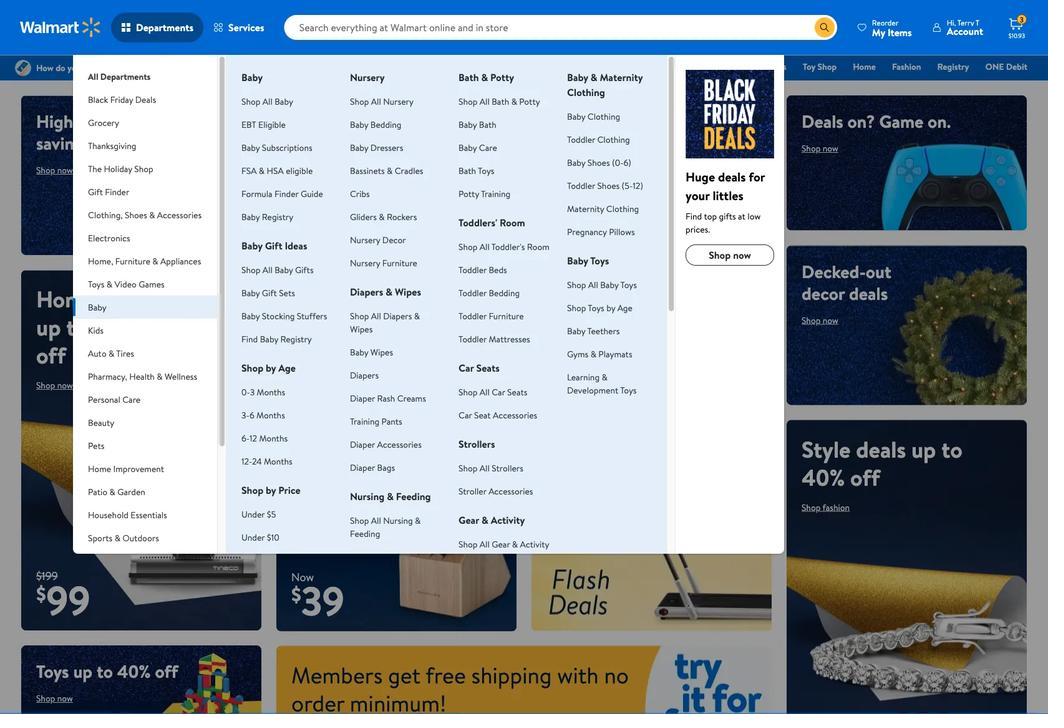 Task type: vqa. For each thing, say whether or not it's contained in the screenshot.
Price by
yes



Task type: locate. For each thing, give the bounding box(es) containing it.
bassinets
[[350, 164, 385, 177]]

registry
[[937, 61, 969, 73], [262, 211, 293, 223], [280, 333, 312, 345]]

finder up clothing,
[[105, 186, 129, 198]]

2 vertical spatial registry
[[280, 333, 312, 345]]

home for home deals up to 30% off
[[36, 284, 95, 315]]

now for toys up to 40% off
[[57, 693, 73, 705]]

diaper down diapers link
[[350, 392, 375, 404]]

40% inside style deals up to 40% off
[[802, 462, 845, 493]]

all down bath & potty
[[480, 95, 490, 107]]

toddler bedding link
[[459, 287, 520, 299]]

terry
[[958, 17, 974, 28]]

baby care
[[459, 141, 497, 153]]

auto & tires button
[[73, 342, 217, 365]]

toddlers'
[[459, 216, 497, 230]]

all up seat
[[480, 386, 490, 398]]

2 horizontal spatial furniture
[[489, 310, 524, 322]]

shop now link for save big!
[[291, 339, 348, 359]]

outdoors
[[122, 532, 159, 544]]

clothing for maternity
[[606, 202, 639, 215]]

bedding down the beds
[[489, 287, 520, 299]]

baby for baby toys
[[567, 254, 588, 268]]

baby up the baby dressers
[[350, 118, 368, 130]]

deals for home deals are served
[[341, 403, 380, 427]]

0 vertical spatial 40%
[[802, 462, 845, 493]]

baby left stocking
[[241, 310, 260, 322]]

1 vertical spatial essentials
[[131, 509, 167, 521]]

baby bath link
[[459, 118, 497, 130]]

nursing down nursing & feeding
[[383, 514, 413, 527]]

shoes for &
[[125, 209, 147, 221]]

car left seat
[[459, 409, 472, 421]]

black friday deals up shop all nursery
[[359, 61, 428, 73]]

1 horizontal spatial grocery
[[444, 61, 474, 73]]

shop toys by age
[[567, 302, 633, 314]]

to inside style deals up to 40% off
[[942, 434, 963, 465]]

deals
[[718, 168, 746, 185], [849, 281, 888, 305], [100, 284, 150, 315], [341, 403, 380, 427], [856, 434, 906, 465]]

decor for nursery
[[382, 234, 406, 246]]

electronics inside dropdown button
[[88, 232, 130, 244]]

toddler for toddler mattresses
[[459, 333, 487, 345]]

2 vertical spatial up
[[73, 659, 92, 684]]

0 horizontal spatial 3
[[250, 386, 255, 398]]

now for high tech gifts, huge savings
[[57, 164, 73, 176]]

now for home deals up to 30% off
[[57, 379, 73, 391]]

toys
[[478, 164, 494, 177], [590, 254, 609, 268], [88, 278, 104, 290], [620, 279, 637, 291], [588, 302, 604, 314], [620, 384, 637, 396], [36, 659, 69, 684]]

shoes down gift finder dropdown button
[[125, 209, 147, 221]]

all for baby gift ideas
[[263, 264, 273, 276]]

all down gear & activity
[[480, 538, 490, 550]]

feeding up "baby formula" link
[[350, 528, 380, 540]]

the down savings on the left top of the page
[[88, 163, 102, 175]]

black friday deals
[[359, 61, 428, 73], [88, 93, 156, 105]]

1 vertical spatial departments
[[100, 70, 151, 82]]

1 vertical spatial training
[[350, 415, 379, 427]]

1 horizontal spatial decor
[[382, 234, 406, 246]]

clothing up baby clothing
[[567, 85, 605, 99]]

toddler down baby clothing link
[[567, 133, 595, 145]]

0 vertical spatial shoes
[[588, 156, 610, 168]]

the right thanksgiving link
[[604, 61, 618, 73]]

thanksgiving for the thanksgiving dropdown button
[[88, 139, 136, 152]]

shoes inside dropdown button
[[125, 209, 147, 221]]

1 horizontal spatial potty
[[490, 71, 514, 84]]

shop now link for decked-out decor deals
[[802, 314, 838, 326]]

bath up the shop all bath & potty link
[[459, 71, 479, 84]]

grocery inside dropdown button
[[88, 116, 119, 129]]

baby down toddler clothing
[[567, 156, 585, 168]]

2 vertical spatial by
[[266, 484, 276, 497]]

baby up fsa
[[241, 141, 260, 153]]

baby inside "baby & maternity clothing"
[[567, 71, 588, 84]]

$199
[[36, 568, 58, 584]]

now down decor
[[823, 314, 838, 326]]

off inside home deals up to 30% off
[[36, 340, 66, 371]]

all for nursing & feeding
[[371, 514, 381, 527]]

toddler clothing
[[567, 133, 630, 145]]

now left pharmacy,
[[57, 379, 73, 391]]

$ inside '$199 $ 99'
[[36, 580, 46, 608]]

black for black friday deals dropdown button
[[88, 93, 108, 105]]

one
[[985, 61, 1004, 73]]

reorder
[[872, 17, 899, 28]]

0 vertical spatial training
[[481, 187, 510, 200]]

3-6 months
[[241, 409, 285, 421]]

2 vertical spatial to
[[97, 659, 113, 684]]

at
[[738, 210, 746, 222]]

toys inside dropdown button
[[88, 278, 104, 290]]

now for decked-out decor deals
[[823, 314, 838, 326]]

0 vertical spatial gift finder
[[686, 61, 728, 73]]

baby up shop toys by age
[[600, 279, 619, 291]]

to inside home deals up to 30% off
[[66, 312, 87, 343]]

shoes left (5-
[[597, 179, 620, 192]]

deals inside style deals up to 40% off
[[856, 434, 906, 465]]

black friday deals for black friday deals dropdown button
[[88, 93, 156, 105]]

finder for electronics
[[703, 61, 728, 73]]

0 horizontal spatial off
[[36, 340, 66, 371]]

1 vertical spatial by
[[266, 361, 276, 375]]

grocery up the shop all bath & potty link
[[444, 61, 474, 73]]

my
[[872, 25, 885, 39]]

0 horizontal spatial finder
[[105, 186, 129, 198]]

debit
[[1006, 61, 1028, 73]]

1 vertical spatial nursing
[[383, 514, 413, 527]]

toddler for toddler shoes (5-12)
[[567, 179, 595, 192]]

toddler bedding
[[459, 287, 520, 299]]

diapers for diapers & wipes
[[350, 285, 383, 299]]

find up shop by age
[[241, 333, 258, 345]]

toddler for toddler bedding
[[459, 287, 487, 299]]

care
[[479, 141, 497, 153], [122, 393, 141, 406]]

beauty
[[88, 416, 114, 429]]

baby for baby dropdown button
[[88, 301, 107, 313]]

baby image
[[686, 70, 774, 158]]

accessories down pants
[[377, 438, 422, 450]]

clothing up (0-
[[597, 133, 630, 145]]

1 vertical spatial 40%
[[117, 659, 151, 684]]

baby up eligible
[[275, 95, 293, 107]]

baby for baby bedding
[[350, 118, 368, 130]]

1 horizontal spatial find
[[686, 210, 702, 222]]

walmart image
[[20, 17, 101, 37]]

black friday deals inside dropdown button
[[88, 93, 156, 105]]

decor down 'rockers'
[[382, 234, 406, 246]]

electronics left the toy
[[744, 61, 787, 73]]

toddler for toddler furniture
[[459, 310, 487, 322]]

shop all nursery link
[[350, 95, 414, 107]]

shoes for (0-
[[588, 156, 610, 168]]

gift inside dropdown button
[[88, 186, 103, 198]]

age up teethers
[[617, 302, 633, 314]]

1 vertical spatial thanksgiving
[[88, 139, 136, 152]]

the for the holiday shop link
[[604, 61, 618, 73]]

1 vertical spatial under
[[241, 531, 265, 543]]

2 diaper from the top
[[350, 438, 375, 450]]

nursery
[[350, 71, 385, 84], [383, 95, 414, 107], [350, 234, 380, 246], [350, 257, 380, 269]]

grocery & essentials link
[[438, 60, 527, 73]]

wipes inside shop all diapers & wipes
[[350, 323, 373, 335]]

under $10
[[241, 531, 279, 543]]

1 vertical spatial 3
[[250, 386, 255, 398]]

0 vertical spatial diaper
[[350, 392, 375, 404]]

shop now link for deals on? game on.
[[802, 142, 838, 154]]

home improvement
[[88, 463, 164, 475]]

2 vertical spatial potty
[[459, 187, 479, 200]]

to for home deals up to 30% off
[[66, 312, 87, 343]]

the inside the holiday shop link
[[604, 61, 618, 73]]

decor down outdoors
[[123, 555, 146, 567]]

electronics down clothing,
[[88, 232, 130, 244]]

shop now for toys up to 40% off
[[36, 693, 73, 705]]

black for black friday deals link
[[359, 61, 379, 73]]

1 under from the top
[[241, 508, 265, 520]]

months down shop by age
[[257, 386, 285, 398]]

1 horizontal spatial the
[[604, 61, 618, 73]]

registry down account on the top of the page
[[937, 61, 969, 73]]

improvement
[[113, 463, 164, 475]]

diapers down "baby wipes" link
[[350, 369, 379, 381]]

potty up the shop all bath & potty link
[[490, 71, 514, 84]]

departments
[[136, 21, 193, 34], [100, 70, 151, 82]]

0 vertical spatial black friday deals
[[359, 61, 428, 73]]

now down toys up to 40% off
[[57, 693, 73, 705]]

save
[[291, 271, 371, 327]]

development
[[567, 384, 618, 396]]

0 vertical spatial to
[[66, 312, 87, 343]]

toddler down baby shoes (0-6)
[[567, 179, 595, 192]]

car for seat
[[459, 409, 472, 421]]

0 horizontal spatial the holiday shop
[[88, 163, 153, 175]]

deals inside dropdown button
[[135, 93, 156, 105]]

toddler furniture link
[[459, 310, 524, 322]]

care for baby care
[[479, 141, 497, 153]]

0 horizontal spatial care
[[122, 393, 141, 406]]

nursing inside "shop all nursing & feeding"
[[383, 514, 413, 527]]

the holiday shop inside dropdown button
[[88, 163, 153, 175]]

black friday deals down all departments
[[88, 93, 156, 105]]

shop toys by age link
[[567, 302, 633, 314]]

1 vertical spatial holiday
[[104, 163, 132, 175]]

1 vertical spatial activity
[[520, 538, 549, 550]]

find inside huge deals for your littles find top gifts at low prices.
[[686, 210, 702, 222]]

0 vertical spatial off
[[36, 340, 66, 371]]

home inside dropdown button
[[88, 463, 111, 475]]

the for the holiday shop dropdown button
[[88, 163, 102, 175]]

1 horizontal spatial furniture
[[382, 257, 417, 269]]

essentials up the shop all bath & potty link
[[484, 61, 521, 73]]

formula down shop all nursing & feeding link
[[370, 551, 401, 563]]

all up 'baby bedding' 'link'
[[371, 95, 381, 107]]

registry down baby stocking stuffers link
[[280, 333, 312, 345]]

accessories down shop all strollers
[[489, 485, 533, 497]]

seats
[[476, 361, 500, 375], [507, 386, 528, 398]]

gliders
[[350, 211, 377, 223]]

baby wipes link
[[350, 346, 393, 358]]

find up prices.
[[686, 210, 702, 222]]

0 vertical spatial potty
[[490, 71, 514, 84]]

off inside style deals up to 40% off
[[850, 462, 880, 493]]

all for diapers & wipes
[[371, 310, 381, 322]]

all for car seats
[[480, 386, 490, 398]]

0 horizontal spatial holiday
[[104, 163, 132, 175]]

shop now for high tech gifts, huge savings
[[36, 164, 73, 176]]

auto & tires
[[88, 347, 134, 359]]

accessories down gift finder dropdown button
[[157, 209, 202, 221]]

holiday inside dropdown button
[[104, 163, 132, 175]]

1 vertical spatial registry
[[262, 211, 293, 223]]

car seats
[[459, 361, 500, 375]]

baby down pregnancy
[[567, 254, 588, 268]]

0 vertical spatial the holiday shop
[[604, 61, 670, 73]]

3 diaper from the top
[[350, 461, 375, 474]]

up inside style deals up to 40% off
[[911, 434, 936, 465]]

1 vertical spatial the holiday shop
[[88, 163, 153, 175]]

friday for black friday deals link
[[381, 61, 405, 73]]

care for personal care
[[122, 393, 141, 406]]

littles
[[713, 187, 744, 204]]

furniture for nursery
[[382, 257, 417, 269]]

baby for baby clothing
[[567, 110, 585, 122]]

all for baby toys
[[588, 279, 598, 291]]

1 horizontal spatial holiday
[[620, 61, 648, 73]]

baby for baby subscriptions
[[241, 141, 260, 153]]

deals inside huge deals for your littles find top gifts at low prices.
[[718, 168, 746, 185]]

age down "find baby registry"
[[278, 361, 296, 375]]

baby inside baby dropdown button
[[88, 301, 107, 313]]

0 horizontal spatial potty
[[459, 187, 479, 200]]

baby up the 'shop all baby'
[[241, 71, 263, 84]]

$ for 39
[[291, 581, 301, 609]]

home right 3-6 months
[[291, 403, 337, 427]]

activity up shop all gear & activity
[[491, 513, 525, 527]]

car up shop all car seats
[[459, 361, 474, 375]]

thanksgiving inside dropdown button
[[88, 139, 136, 152]]

all inside "shop all nursing & feeding"
[[371, 514, 381, 527]]

wipes down nursery furniture link
[[395, 285, 421, 299]]

baby up baby clothing link
[[567, 71, 588, 84]]

months right '12'
[[259, 432, 288, 444]]

nursery for nursery furniture
[[350, 257, 380, 269]]

potty training link
[[459, 187, 510, 200]]

2 vertical spatial diaper
[[350, 461, 375, 474]]

1 vertical spatial up
[[911, 434, 936, 465]]

1 horizontal spatial black
[[359, 61, 379, 73]]

for
[[749, 168, 765, 185]]

2 horizontal spatial up
[[911, 434, 936, 465]]

0 vertical spatial thanksgiving
[[538, 61, 588, 73]]

1 horizontal spatial room
[[527, 241, 550, 253]]

2 horizontal spatial to
[[942, 434, 963, 465]]

all up baby gift sets
[[263, 264, 273, 276]]

friday up shop all nursery
[[381, 61, 405, 73]]

shop now for home deals up to 30% off
[[36, 379, 73, 391]]

baby up diapers link
[[350, 346, 368, 358]]

home down the my at the right
[[853, 61, 876, 73]]

search icon image
[[820, 22, 830, 32]]

0 horizontal spatial deals
[[135, 93, 156, 105]]

baby for baby dressers
[[350, 141, 368, 153]]

1 vertical spatial off
[[850, 462, 880, 493]]

the holiday shop button
[[73, 157, 217, 180]]

up inside home deals up to 30% off
[[36, 312, 61, 343]]

baby down shop all nursing & feeding link
[[350, 551, 368, 563]]

clothing inside "baby & maternity clothing"
[[567, 85, 605, 99]]

by left price
[[266, 484, 276, 497]]

toddler left the beds
[[459, 264, 487, 276]]

grocery for grocery
[[88, 116, 119, 129]]

health
[[129, 370, 155, 382]]

baby for baby gift ideas
[[241, 239, 263, 253]]

all for toddlers' room
[[480, 241, 490, 253]]

diaper rash creams
[[350, 392, 426, 404]]

care down the health
[[122, 393, 141, 406]]

0 vertical spatial care
[[479, 141, 497, 153]]

members get free shipping with no order minimum!
[[291, 660, 629, 714]]

1 horizontal spatial gift finder
[[686, 61, 728, 73]]

nursery down 'gliders'
[[350, 234, 380, 246]]

finder down fsa & hsa eligible link
[[275, 187, 299, 200]]

0 vertical spatial 3
[[1020, 14, 1024, 25]]

under for under $5
[[241, 508, 265, 520]]

diapers down the diapers & wipes
[[383, 310, 412, 322]]

1 vertical spatial wipes
[[350, 323, 373, 335]]

room up toddler's
[[500, 216, 525, 230]]

& inside "baby & maternity clothing"
[[591, 71, 597, 84]]

black friday deals link
[[353, 60, 433, 73]]

months right 24
[[264, 455, 292, 467]]

maternity inside "baby & maternity clothing"
[[600, 71, 643, 84]]

1 horizontal spatial gear
[[492, 538, 510, 550]]

baby dressers link
[[350, 141, 403, 153]]

$ for 99
[[36, 580, 46, 608]]

thanksgiving
[[538, 61, 588, 73], [88, 139, 136, 152]]

strollers up shop all strollers link
[[459, 437, 495, 451]]

1 vertical spatial electronics
[[88, 232, 130, 244]]

6-12 months
[[241, 432, 288, 444]]

0 horizontal spatial up
[[36, 312, 61, 343]]

1 vertical spatial black
[[88, 93, 108, 105]]

high tech gifts, huge savings
[[36, 109, 197, 155]]

0 horizontal spatial bedding
[[370, 118, 401, 130]]

strollers up "stroller accessories"
[[492, 462, 523, 474]]

0 vertical spatial friday
[[381, 61, 405, 73]]

0 horizontal spatial friday
[[110, 93, 133, 105]]

pharmacy, health & wellness
[[88, 370, 197, 382]]

training up toddlers' room
[[481, 187, 510, 200]]

1 vertical spatial gear
[[492, 538, 510, 550]]

care down the baby bath
[[479, 141, 497, 153]]

0 vertical spatial diapers
[[350, 285, 383, 299]]

1 vertical spatial the
[[88, 163, 102, 175]]

potty down bath toys link
[[459, 187, 479, 200]]

toys inside 'learning & development toys'
[[620, 384, 637, 396]]

on.
[[928, 109, 951, 134]]

personal care button
[[73, 388, 217, 411]]

by up 0-3 months
[[266, 361, 276, 375]]

shop fashion
[[802, 501, 850, 513]]

pregnancy pillows link
[[567, 226, 635, 238]]

kids button
[[73, 319, 217, 342]]

0 horizontal spatial black
[[88, 93, 108, 105]]

room
[[500, 216, 525, 230], [527, 241, 550, 253]]

find baby registry link
[[241, 333, 312, 345]]

0 horizontal spatial age
[[278, 361, 296, 375]]

0 horizontal spatial essentials
[[131, 509, 167, 521]]

by for age
[[266, 361, 276, 375]]

deals inside home deals up to 30% off
[[100, 284, 150, 315]]

finder for baby registry
[[275, 187, 299, 200]]

gliders & rockers link
[[350, 211, 417, 223]]

shop inside "shop all nursing & feeding"
[[350, 514, 369, 527]]

registry down formula finder guide at the top of page
[[262, 211, 293, 223]]

diaper left bags
[[350, 461, 375, 474]]

accessories inside dropdown button
[[157, 209, 202, 221]]

0 vertical spatial formula
[[241, 187, 272, 200]]

friday inside dropdown button
[[110, 93, 133, 105]]

finder left electronics link
[[703, 61, 728, 73]]

baby clothing link
[[567, 110, 620, 122]]

potty
[[490, 71, 514, 84], [519, 95, 540, 107], [459, 187, 479, 200]]

baby gift sets
[[241, 287, 295, 299]]

gift finder up clothing,
[[88, 186, 129, 198]]

all departments link
[[73, 55, 217, 88]]

1 vertical spatial feeding
[[350, 528, 380, 540]]

decor inside seasonal decor & party supplies
[[123, 555, 146, 567]]

home link
[[847, 60, 882, 73]]

1 diaper from the top
[[350, 392, 375, 404]]

style
[[802, 434, 851, 465]]

0 vertical spatial deals
[[407, 61, 428, 73]]

toddler for toddler clothing
[[567, 133, 595, 145]]

all inside shop all diapers & wipes
[[371, 310, 381, 322]]

1 vertical spatial seats
[[507, 386, 528, 398]]

1 vertical spatial shoes
[[597, 179, 620, 192]]

electronics for electronics dropdown button
[[88, 232, 130, 244]]

under left $5
[[241, 508, 265, 520]]

toddler down toddler bedding 'link'
[[459, 310, 487, 322]]

shop now link for high tech gifts, huge savings
[[36, 164, 73, 176]]

2 vertical spatial diapers
[[350, 369, 379, 381]]

2 under from the top
[[241, 531, 265, 543]]

gear & activity
[[459, 513, 525, 527]]

baby down the shop all baby gifts link
[[241, 287, 260, 299]]

now down savings on the left top of the page
[[57, 164, 73, 176]]

seats up shop all car seats link
[[476, 361, 500, 375]]

high
[[36, 109, 73, 134]]

0 vertical spatial grocery
[[444, 61, 474, 73]]

1 horizontal spatial seats
[[507, 386, 528, 398]]

0 horizontal spatial 40%
[[117, 659, 151, 684]]

1 horizontal spatial the holiday shop
[[604, 61, 670, 73]]

now for save big!
[[323, 343, 338, 355]]

1 horizontal spatial friday
[[381, 61, 405, 73]]

deals for black friday deals link
[[407, 61, 428, 73]]

deals for style deals up to 40% off
[[856, 434, 906, 465]]

nursery for nursery decor
[[350, 234, 380, 246]]

now
[[823, 142, 838, 154], [57, 164, 73, 176], [733, 248, 751, 262], [823, 314, 838, 326], [323, 343, 338, 355], [57, 379, 73, 391], [312, 436, 328, 448], [57, 693, 73, 705]]

nursery for nursery
[[350, 71, 385, 84]]

care inside dropdown button
[[122, 393, 141, 406]]

black
[[359, 61, 379, 73], [88, 93, 108, 105]]

baby bedding
[[350, 118, 401, 130]]

months for 0-3 months
[[257, 386, 285, 398]]

baby up toddler clothing link
[[567, 110, 585, 122]]

the inside the holiday shop dropdown button
[[88, 163, 102, 175]]

black inside dropdown button
[[88, 93, 108, 105]]

all up toddler beds link
[[480, 241, 490, 253]]

diapers link
[[350, 369, 379, 381]]

gift finder left electronics link
[[686, 61, 728, 73]]

baby bath
[[459, 118, 497, 130]]

$ inside now $ 39
[[291, 581, 301, 609]]

2 vertical spatial wipes
[[370, 346, 393, 358]]

3 up $10.93
[[1020, 14, 1024, 25]]

shop now
[[802, 142, 838, 154], [36, 164, 73, 176], [709, 248, 751, 262], [802, 314, 838, 326], [301, 343, 338, 355], [36, 379, 73, 391], [291, 436, 328, 448], [36, 693, 73, 705]]

all down nursing & feeding
[[371, 514, 381, 527]]

shop all bath & potty link
[[459, 95, 540, 107]]

furniture for toddler
[[489, 310, 524, 322]]

grocery for grocery & essentials
[[444, 61, 474, 73]]

& inside 'learning & development toys'
[[602, 371, 608, 383]]

1 vertical spatial room
[[527, 241, 550, 253]]

essentials down patio & garden dropdown button
[[131, 509, 167, 521]]

diapers down nursery furniture link
[[350, 285, 383, 299]]

0 vertical spatial bedding
[[370, 118, 401, 130]]

gift finder inside dropdown button
[[88, 186, 129, 198]]

formula finder guide link
[[241, 187, 323, 200]]

toddler
[[567, 133, 595, 145], [567, 179, 595, 192], [459, 264, 487, 276], [459, 287, 487, 299], [459, 310, 487, 322], [459, 333, 487, 345]]

household essentials button
[[73, 503, 217, 527]]

home inside home deals up to 30% off
[[36, 284, 95, 315]]

mattresses
[[489, 333, 530, 345]]

0 vertical spatial essentials
[[484, 61, 521, 73]]

shop all gear & activity
[[459, 538, 549, 550]]

potty down thanksgiving link
[[519, 95, 540, 107]]

furniture inside home, furniture & appliances "dropdown button"
[[115, 255, 150, 267]]

room right toddler's
[[527, 241, 550, 253]]

baby up bassinets
[[350, 141, 368, 153]]

furniture up mattresses
[[489, 310, 524, 322]]

baby for baby gift sets
[[241, 287, 260, 299]]

now for deals on? game on.
[[823, 142, 838, 154]]



Task type: describe. For each thing, give the bounding box(es) containing it.
0 vertical spatial gear
[[459, 513, 479, 527]]

now dollar 39 null group
[[276, 569, 344, 632]]

shop now for decked-out decor deals
[[802, 314, 838, 326]]

diaper for diaper accessories
[[350, 438, 375, 450]]

members
[[291, 660, 383, 691]]

0-
[[241, 386, 250, 398]]

baby for baby teethers
[[567, 325, 585, 337]]

baby down stocking
[[260, 333, 278, 345]]

decor for seasonal
[[123, 555, 146, 567]]

all for strollers
[[480, 462, 490, 474]]

baby for baby registry
[[241, 211, 260, 223]]

sports
[[88, 532, 112, 544]]

thanksgiving for thanksgiving link
[[538, 61, 588, 73]]

1 horizontal spatial formula
[[370, 551, 401, 563]]

the holiday shop for the holiday shop link
[[604, 61, 670, 73]]

feeding inside "shop all nursing & feeding"
[[350, 528, 380, 540]]

dressers
[[370, 141, 403, 153]]

pharmacy, health & wellness button
[[73, 365, 217, 388]]

baby for baby stocking stuffers
[[241, 310, 260, 322]]

stroller accessories link
[[459, 485, 533, 497]]

12-
[[241, 455, 252, 467]]

baby stocking stuffers
[[241, 310, 327, 322]]

holiday for the holiday shop dropdown button
[[104, 163, 132, 175]]

1 horizontal spatial 3
[[1020, 14, 1024, 25]]

baby toys
[[567, 254, 609, 268]]

6
[[249, 409, 254, 421]]

essentials inside grocery & essentials link
[[484, 61, 521, 73]]

baby for baby formula
[[350, 551, 368, 563]]

save big!
[[291, 271, 445, 327]]

accessories down shop all car seats link
[[493, 409, 537, 421]]

baby for baby care
[[459, 141, 477, 153]]

home for home deals are served
[[291, 403, 337, 427]]

1 vertical spatial maternity
[[567, 202, 604, 215]]

gliders & rockers
[[350, 211, 417, 223]]

bedding for baby bedding
[[370, 118, 401, 130]]

shop all baby gifts link
[[241, 264, 314, 276]]

off for style
[[850, 462, 880, 493]]

shop inside dropdown button
[[134, 163, 153, 175]]

1 horizontal spatial training
[[481, 187, 510, 200]]

shop now for save big!
[[301, 343, 338, 355]]

eligible
[[258, 118, 286, 130]]

(0-
[[612, 156, 624, 168]]

playmats
[[599, 348, 632, 360]]

clothing for toddler
[[597, 133, 630, 145]]

$10.93
[[1009, 31, 1025, 40]]

2 vertical spatial off
[[155, 659, 178, 684]]

pregnancy pillows
[[567, 226, 635, 238]]

0 vertical spatial strollers
[[459, 437, 495, 451]]

bath toys link
[[459, 164, 494, 177]]

grocery button
[[73, 111, 217, 134]]

pharmacy,
[[88, 370, 127, 382]]

maternity clothing link
[[567, 202, 639, 215]]

1 vertical spatial car
[[492, 386, 505, 398]]

off for home
[[36, 340, 66, 371]]

deals for black friday deals dropdown button
[[135, 93, 156, 105]]

shop now link for toys up to 40% off
[[36, 693, 73, 705]]

hi,
[[947, 17, 956, 28]]

clothing for baby
[[588, 110, 620, 122]]

bags
[[377, 461, 395, 474]]

one debit walmart+
[[985, 61, 1028, 90]]

diapers for diapers link
[[350, 369, 379, 381]]

up for home deals up to 30% off
[[36, 312, 61, 343]]

gift finder for gift finder dropdown button
[[88, 186, 129, 198]]

pants
[[382, 415, 402, 427]]

items
[[888, 25, 912, 39]]

holiday for the holiday shop link
[[620, 61, 648, 73]]

free
[[426, 660, 466, 691]]

0 vertical spatial feeding
[[396, 490, 431, 503]]

electronics button
[[73, 226, 217, 250]]

gift left sets
[[262, 287, 277, 299]]

toddler for toddler beds
[[459, 264, 487, 276]]

1 horizontal spatial to
[[97, 659, 113, 684]]

under for under $10
[[241, 531, 265, 543]]

gyms
[[567, 348, 589, 360]]

seasonal
[[88, 555, 121, 567]]

car for seats
[[459, 361, 474, 375]]

shop inside shop all diapers & wipes
[[350, 310, 369, 322]]

deals for home deals up to 30% off
[[100, 284, 150, 315]]

shop all baby
[[241, 95, 293, 107]]

home,
[[88, 255, 113, 267]]

was dollar $199, now dollar 99 group
[[21, 568, 90, 631]]

bassinets & cradles link
[[350, 164, 423, 177]]

0 horizontal spatial formula
[[241, 187, 272, 200]]

learning
[[567, 371, 600, 383]]

no
[[604, 660, 629, 691]]

now right 6-12 months
[[312, 436, 328, 448]]

diaper for diaper rash creams
[[350, 392, 375, 404]]

wellness
[[165, 370, 197, 382]]

0 vertical spatial age
[[617, 302, 633, 314]]

decor
[[802, 281, 845, 305]]

gift right the holiday shop link
[[686, 61, 701, 73]]

baby subscriptions link
[[241, 141, 312, 153]]

video
[[114, 278, 137, 290]]

bath down bath & potty
[[492, 95, 509, 107]]

pets button
[[73, 434, 217, 457]]

tech
[[77, 109, 111, 134]]

30%
[[93, 312, 134, 343]]

the holiday shop for the holiday shop dropdown button
[[88, 163, 153, 175]]

services
[[228, 21, 264, 34]]

huge
[[686, 168, 715, 185]]

0-3 months link
[[241, 386, 285, 398]]

shop all diapers & wipes
[[350, 310, 420, 335]]

electronics for electronics link
[[744, 61, 787, 73]]

0 vertical spatial by
[[607, 302, 615, 314]]

bath up baby care
[[479, 118, 497, 130]]

patio & garden button
[[73, 480, 217, 503]]

0 vertical spatial nursing
[[350, 490, 385, 503]]

departments inside popup button
[[136, 21, 193, 34]]

nursery furniture
[[350, 257, 417, 269]]

0 vertical spatial activity
[[491, 513, 525, 527]]

0 vertical spatial registry
[[937, 61, 969, 73]]

home, furniture & appliances
[[88, 255, 201, 267]]

bath & potty
[[459, 71, 514, 84]]

home for home
[[853, 61, 876, 73]]

car seat accessories link
[[459, 409, 537, 421]]

baby left 'gifts' at the top of the page
[[275, 264, 293, 276]]

baby clothing
[[567, 110, 620, 122]]

find baby registry
[[241, 333, 312, 345]]

ebt eligible
[[241, 118, 286, 130]]

ideas
[[285, 239, 307, 253]]

shipping
[[471, 660, 552, 691]]

1 vertical spatial potty
[[519, 95, 540, 107]]

shop all baby gifts
[[241, 264, 314, 276]]

0 horizontal spatial find
[[241, 333, 258, 345]]

finder inside dropdown button
[[105, 186, 129, 198]]

furniture for home,
[[115, 255, 150, 267]]

shop all toddler's room
[[459, 241, 550, 253]]

baby for baby & maternity clothing
[[567, 71, 588, 84]]

Search search field
[[284, 15, 837, 40]]

home improvement button
[[73, 457, 217, 480]]

bassinets & cradles
[[350, 164, 423, 177]]

& inside "dropdown button"
[[152, 255, 158, 267]]

top
[[704, 210, 717, 222]]

baby & maternity clothing
[[567, 71, 643, 99]]

baby for baby bath
[[459, 118, 477, 130]]

up for style deals up to 40% off
[[911, 434, 936, 465]]

gift finder button
[[73, 180, 217, 203]]

0 horizontal spatial seats
[[476, 361, 500, 375]]

0 horizontal spatial room
[[500, 216, 525, 230]]

toys up to 40% off
[[36, 659, 178, 684]]

fashion link
[[887, 60, 927, 73]]

diaper for diaper bags
[[350, 461, 375, 474]]

black friday deals for black friday deals link
[[359, 61, 428, 73]]

& inside "shop all nursing & feeding"
[[415, 514, 421, 527]]

toddler's
[[491, 241, 525, 253]]

bedding for toddler bedding
[[489, 287, 520, 299]]

Walmart Site-Wide search field
[[284, 15, 837, 40]]

2 vertical spatial deals
[[802, 109, 843, 134]]

shop all bath & potty
[[459, 95, 540, 107]]

to for style deals up to 40% off
[[942, 434, 963, 465]]

baby for baby wipes
[[350, 346, 368, 358]]

baby for baby shoes (0-6)
[[567, 156, 585, 168]]

bath down baby care link
[[459, 164, 476, 177]]

deals inside decked-out decor deals
[[849, 281, 888, 305]]

diapers & wipes
[[350, 285, 421, 299]]

games
[[139, 278, 165, 290]]

months for 12-24 months
[[264, 455, 292, 467]]

1 horizontal spatial up
[[73, 659, 92, 684]]

toy shop link
[[797, 60, 842, 73]]

nursery decor link
[[350, 234, 406, 246]]

sports & outdoors
[[88, 532, 159, 544]]

nursing & feeding
[[350, 490, 431, 503]]

now down at at the top right of page
[[733, 248, 751, 262]]

toddler mattresses link
[[459, 333, 530, 345]]

& inside seasonal decor & party supplies
[[148, 555, 154, 567]]

home for home improvement
[[88, 463, 111, 475]]

shoes for (5-
[[597, 179, 620, 192]]

cribs link
[[350, 187, 370, 200]]

nursery up 'baby bedding' 'link'
[[383, 95, 414, 107]]

shop now for deals on? game on.
[[802, 142, 838, 154]]

1 vertical spatial age
[[278, 361, 296, 375]]

diapers inside shop all diapers & wipes
[[383, 310, 412, 322]]

gyms & playmats
[[567, 348, 632, 360]]

gift left "ideas"
[[265, 239, 282, 253]]

0 vertical spatial wipes
[[395, 285, 421, 299]]

all for bath & potty
[[480, 95, 490, 107]]

shop now link for home deals up to 30% off
[[36, 379, 73, 391]]

all up tech
[[88, 70, 98, 82]]

months for 3-6 months
[[256, 409, 285, 421]]

thanksgiving link
[[532, 60, 593, 73]]

baby subscriptions
[[241, 141, 312, 153]]

stuffers
[[297, 310, 327, 322]]

all for nursery
[[371, 95, 381, 107]]

6)
[[624, 156, 631, 168]]

& inside shop all diapers & wipes
[[414, 310, 420, 322]]

price
[[278, 484, 301, 497]]

essentials inside household essentials dropdown button
[[131, 509, 167, 521]]

1 vertical spatial strollers
[[492, 462, 523, 474]]

on?
[[848, 109, 875, 134]]



